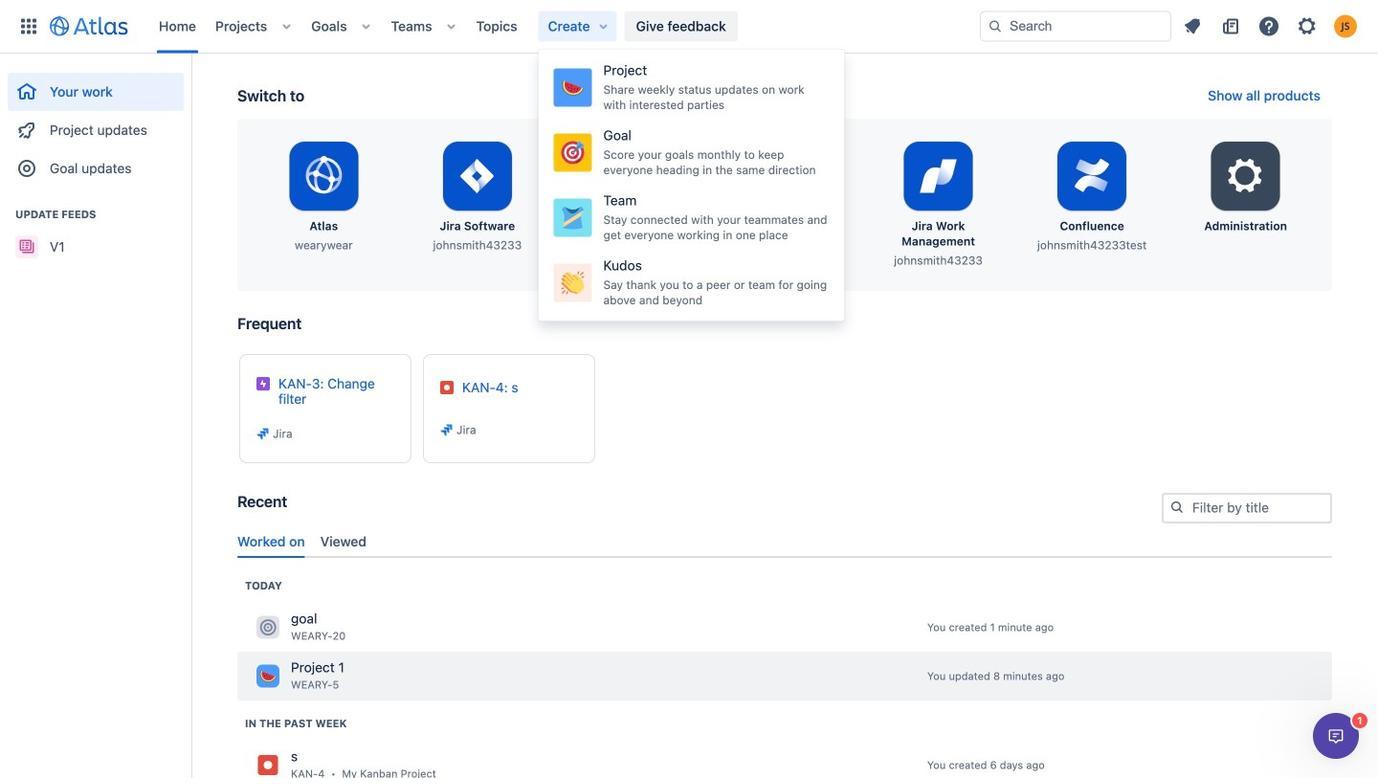 Task type: vqa. For each thing, say whether or not it's contained in the screenshot.
third townsquare icon from the bottom of the page
no



Task type: describe. For each thing, give the bounding box(es) containing it.
account image
[[1334, 15, 1357, 38]]

heading for townsquare image
[[245, 578, 282, 593]]

search image
[[988, 19, 1003, 34]]

switch to... image
[[17, 15, 40, 38]]

settings image
[[1296, 15, 1319, 38]]

jira image
[[256, 426, 271, 441]]

heading for jira image
[[245, 716, 347, 731]]

:dart: image
[[561, 141, 584, 164]]

settings image
[[1223, 153, 1269, 199]]

top element
[[11, 0, 980, 53]]

townsquare image
[[256, 616, 279, 639]]

help image
[[1257, 15, 1280, 38]]

Filter by title field
[[1164, 495, 1330, 522]]

notifications image
[[1181, 15, 1204, 38]]

:dart: image
[[561, 141, 584, 164]]



Task type: locate. For each thing, give the bounding box(es) containing it.
:clap: image
[[561, 271, 584, 294], [561, 271, 584, 294]]

None search field
[[980, 11, 1171, 42]]

0 vertical spatial heading
[[245, 578, 282, 593]]

townsquare image
[[256, 664, 279, 687]]

heading up jira image
[[245, 716, 347, 731]]

dialog
[[1313, 713, 1359, 759]]

jira image
[[256, 753, 279, 776]]

tab list
[[230, 526, 1340, 558]]

:running_shirt_with_sash: image
[[561, 206, 584, 229], [561, 206, 584, 229]]

heading
[[245, 578, 282, 593], [245, 716, 347, 731]]

1 heading from the top
[[245, 578, 282, 593]]

search image
[[1169, 500, 1185, 515]]

Search field
[[980, 11, 1171, 42]]

jira image
[[439, 422, 455, 437], [439, 422, 455, 437], [256, 426, 271, 441]]

1 vertical spatial heading
[[245, 716, 347, 731]]

:watermelon: image
[[561, 76, 584, 99], [561, 76, 584, 99]]

2 heading from the top
[[245, 716, 347, 731]]

heading up townsquare image
[[245, 578, 282, 593]]

group
[[538, 49, 845, 321], [8, 54, 184, 193], [8, 188, 184, 272]]

banner
[[0, 0, 1378, 54]]



